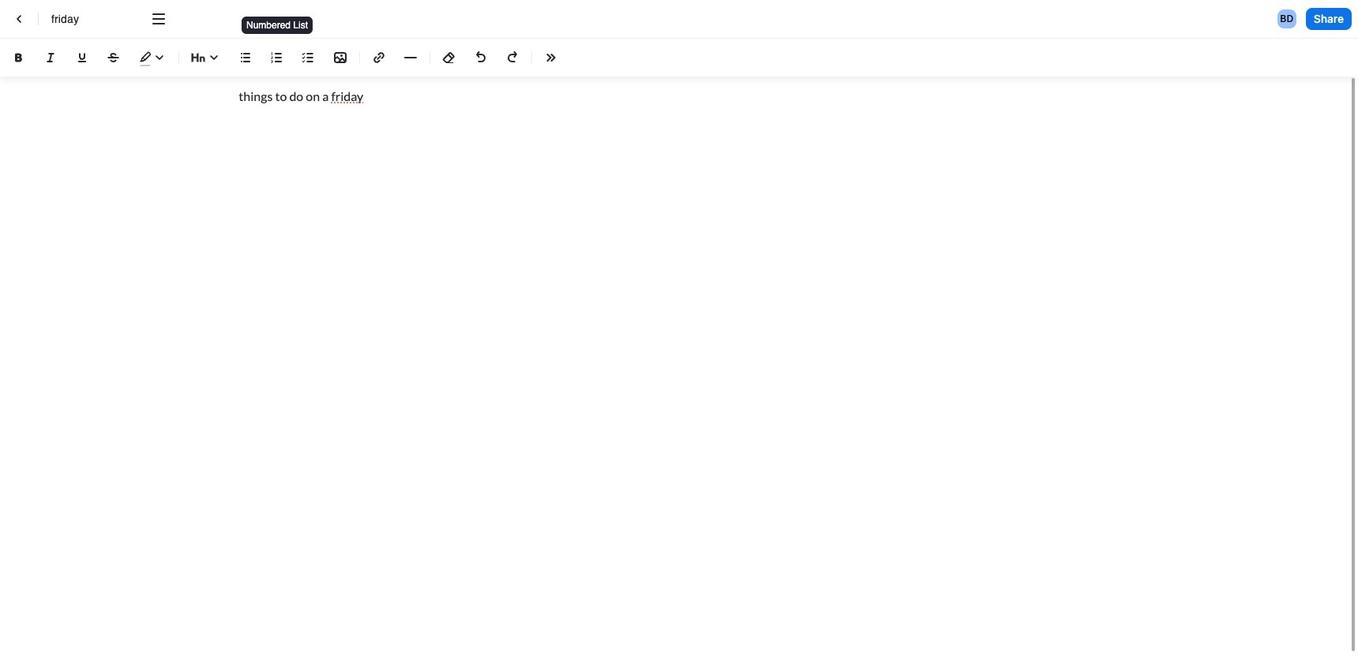 Task type: describe. For each thing, give the bounding box(es) containing it.
strikethrough image
[[104, 48, 123, 67]]

bold image
[[9, 48, 28, 67]]

clear style image
[[440, 48, 459, 67]]

all notes image
[[9, 9, 28, 28]]

bulleted list image
[[236, 48, 255, 67]]

undo image
[[472, 48, 491, 67]]

checklist image
[[299, 48, 318, 67]]



Task type: locate. For each thing, give the bounding box(es) containing it.
divider line image
[[401, 51, 420, 64]]

more image
[[149, 9, 168, 28]]

None text field
[[51, 11, 134, 27]]

numbered list image
[[268, 48, 287, 67]]

insert image image
[[331, 48, 350, 67]]

italic image
[[41, 48, 60, 67]]

tooltip
[[240, 15, 314, 45]]

link image
[[370, 48, 389, 67]]

redo image
[[503, 48, 522, 67]]

format options image
[[542, 48, 561, 67]]

underline image
[[73, 48, 92, 67]]



Task type: vqa. For each thing, say whether or not it's contained in the screenshot.
Link "image" in the left of the page
yes



